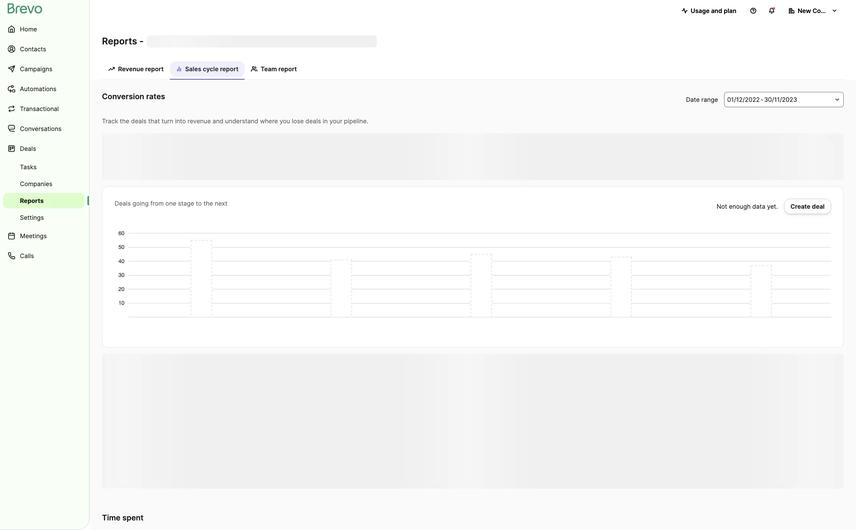 Task type: locate. For each thing, give the bounding box(es) containing it.
reports up settings
[[20, 197, 44, 205]]

deal
[[812, 203, 825, 211]]

0 horizontal spatial deals
[[131, 117, 147, 125]]

2 horizontal spatial report
[[279, 65, 297, 73]]

meetings
[[20, 232, 47, 240]]

spent
[[122, 514, 144, 523]]

- for 01/12/2022
[[761, 96, 764, 104]]

0 horizontal spatial report
[[145, 65, 164, 73]]

the right the track
[[120, 117, 129, 125]]

conversations
[[20, 125, 62, 133]]

to
[[196, 200, 202, 208]]

deals left that
[[131, 117, 147, 125]]

campaigns link
[[3, 60, 84, 78]]

yet.
[[768, 203, 778, 211]]

- up revenue report
[[139, 36, 144, 47]]

that
[[148, 117, 160, 125]]

and right revenue
[[213, 117, 224, 125]]

1 horizontal spatial reports
[[102, 36, 137, 47]]

new company button
[[783, 3, 844, 18]]

deals left going
[[115, 200, 131, 208]]

1 horizontal spatial report
[[220, 65, 239, 73]]

tab list
[[102, 61, 844, 80]]

the right to
[[204, 200, 213, 208]]

usage
[[691, 7, 710, 15]]

and
[[711, 7, 723, 15], [213, 117, 224, 125]]

stage
[[178, 200, 194, 208]]

lose
[[292, 117, 304, 125]]

reports for reports
[[20, 197, 44, 205]]

pipeline.
[[344, 117, 368, 125]]

deals for deals
[[20, 145, 36, 153]]

1 report from the left
[[145, 65, 164, 73]]

deals up tasks
[[20, 145, 36, 153]]

range
[[702, 96, 718, 104]]

1 vertical spatial reports
[[20, 197, 44, 205]]

and left plan
[[711, 7, 723, 15]]

report right revenue
[[145, 65, 164, 73]]

create
[[791, 203, 811, 211]]

0 horizontal spatial deals
[[20, 145, 36, 153]]

sales
[[185, 65, 201, 73]]

0 vertical spatial the
[[120, 117, 129, 125]]

revenue
[[118, 65, 144, 73]]

1 horizontal spatial -
[[761, 96, 764, 104]]

team
[[261, 65, 277, 73]]

0 horizontal spatial -
[[139, 36, 144, 47]]

0 horizontal spatial the
[[120, 117, 129, 125]]

1 vertical spatial deals
[[115, 200, 131, 208]]

deals
[[20, 145, 36, 153], [115, 200, 131, 208]]

in
[[323, 117, 328, 125]]

sales cycle report
[[185, 65, 239, 73]]

0 horizontal spatial reports
[[20, 197, 44, 205]]

plan
[[724, 7, 737, 15]]

deals link
[[3, 140, 84, 158]]

next
[[215, 200, 227, 208]]

- right the 01/12/2022
[[761, 96, 764, 104]]

conversion
[[102, 92, 144, 101]]

not enough data yet.
[[717, 203, 778, 211]]

1 horizontal spatial and
[[711, 7, 723, 15]]

contacts link
[[3, 40, 84, 58]]

1 deals from the left
[[131, 117, 147, 125]]

0 vertical spatial deals
[[20, 145, 36, 153]]

cycle
[[203, 65, 219, 73]]

the
[[120, 117, 129, 125], [204, 200, 213, 208]]

report right the cycle on the left top
[[220, 65, 239, 73]]

tasks link
[[3, 160, 84, 175]]

0 vertical spatial -
[[139, 36, 144, 47]]

report right team
[[279, 65, 297, 73]]

deals left in
[[306, 117, 321, 125]]

report
[[145, 65, 164, 73], [220, 65, 239, 73], [279, 65, 297, 73]]

0 vertical spatial reports
[[102, 36, 137, 47]]

0 horizontal spatial and
[[213, 117, 224, 125]]

1 horizontal spatial deals
[[306, 117, 321, 125]]

where
[[260, 117, 278, 125]]

usage and plan
[[691, 7, 737, 15]]

-
[[139, 36, 144, 47], [761, 96, 764, 104]]

01/12/2022 - 30/11/2023
[[728, 96, 798, 104]]

into
[[175, 117, 186, 125]]

data
[[753, 203, 766, 211]]

create deal
[[791, 203, 825, 211]]

1 horizontal spatial deals
[[115, 200, 131, 208]]

1 vertical spatial -
[[761, 96, 764, 104]]

3 report from the left
[[279, 65, 297, 73]]

conversion rates
[[102, 92, 165, 101]]

1 horizontal spatial the
[[204, 200, 213, 208]]

0 vertical spatial and
[[711, 7, 723, 15]]

deals
[[131, 117, 147, 125], [306, 117, 321, 125]]

conversations link
[[3, 120, 84, 138]]

reports
[[102, 36, 137, 47], [20, 197, 44, 205]]

reports up revenue
[[102, 36, 137, 47]]



Task type: vqa. For each thing, say whether or not it's contained in the screenshot.
Turn
yes



Task type: describe. For each thing, give the bounding box(es) containing it.
enough
[[729, 203, 751, 211]]

track
[[102, 117, 118, 125]]

calls link
[[3, 247, 84, 265]]

one
[[166, 200, 176, 208]]

meetings link
[[3, 227, 84, 245]]

- for reports
[[139, 36, 144, 47]]

1 vertical spatial the
[[204, 200, 213, 208]]

reports for reports -
[[102, 36, 137, 47]]

tasks
[[20, 163, 37, 171]]

create deal button
[[784, 199, 832, 214]]

transactional link
[[3, 100, 84, 118]]

revenue report
[[118, 65, 164, 73]]

automations
[[20, 85, 56, 93]]

new company
[[798, 7, 841, 15]]

campaigns
[[20, 65, 52, 73]]

tab list containing revenue report
[[102, 61, 844, 80]]

time
[[102, 514, 121, 523]]

report for team report
[[279, 65, 297, 73]]

settings
[[20, 214, 44, 222]]

contacts
[[20, 45, 46, 53]]

revenue report link
[[102, 61, 170, 79]]

date
[[686, 96, 700, 104]]

01/12/2022
[[728, 96, 760, 104]]

and inside button
[[711, 7, 723, 15]]

understand
[[225, 117, 258, 125]]

reports -
[[102, 36, 144, 47]]

calls
[[20, 252, 34, 260]]

team report
[[261, 65, 297, 73]]

time spent
[[102, 514, 144, 523]]

company
[[813, 7, 841, 15]]

going
[[133, 200, 149, 208]]

1 vertical spatial and
[[213, 117, 224, 125]]

report for revenue report
[[145, 65, 164, 73]]

home
[[20, 25, 37, 33]]

not
[[717, 203, 728, 211]]

home link
[[3, 20, 84, 38]]

turn
[[162, 117, 173, 125]]

deals going from one stage to the next
[[115, 200, 227, 208]]

from
[[150, 200, 164, 208]]

usage and plan button
[[676, 3, 743, 18]]

reports link
[[3, 193, 84, 209]]

automations link
[[3, 80, 84, 98]]

new
[[798, 7, 812, 15]]

team report link
[[245, 61, 303, 79]]

settings link
[[3, 210, 84, 226]]

sales cycle report link
[[170, 61, 245, 80]]

companies link
[[3, 176, 84, 192]]

2 deals from the left
[[306, 117, 321, 125]]

your
[[330, 117, 342, 125]]

you
[[280, 117, 290, 125]]

2 report from the left
[[220, 65, 239, 73]]

transactional
[[20, 105, 59, 113]]

track the deals that turn into revenue and understand where you lose deals in your pipeline.
[[102, 117, 368, 125]]

companies
[[20, 180, 52, 188]]

rates
[[146, 92, 165, 101]]

date range
[[686, 96, 718, 104]]

revenue
[[188, 117, 211, 125]]

30/11/2023
[[765, 96, 798, 104]]

deals for deals going from one stage to the next
[[115, 200, 131, 208]]



